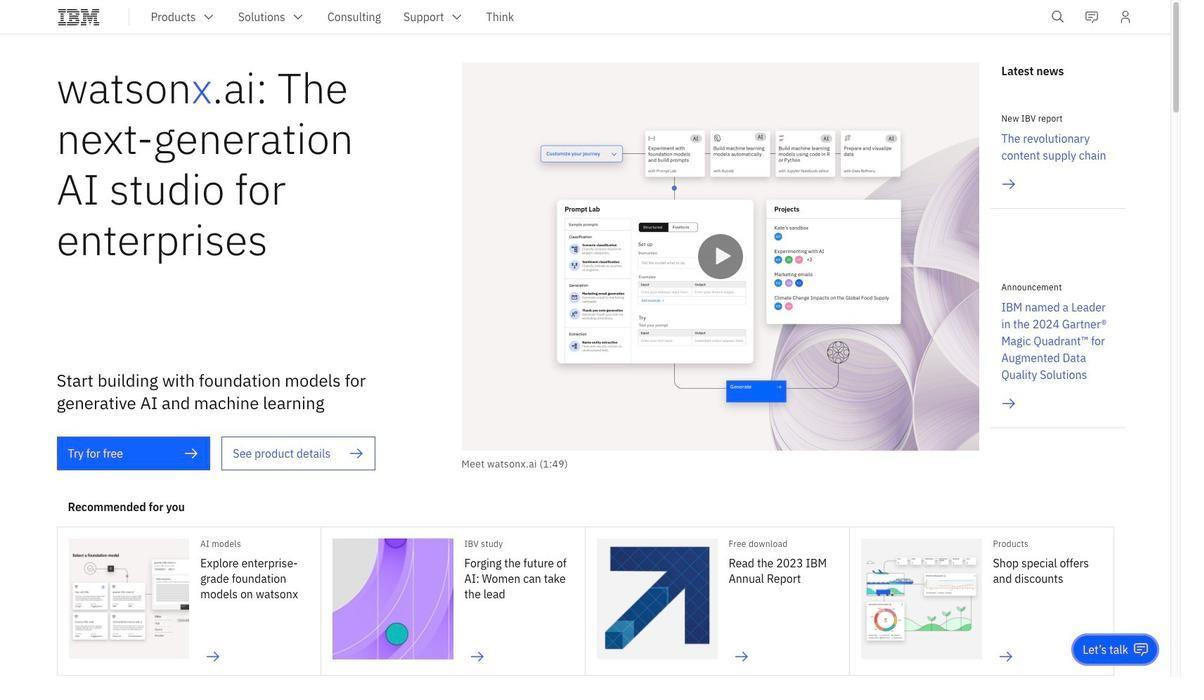 Task type: describe. For each thing, give the bounding box(es) containing it.
let's talk element
[[1083, 642, 1129, 657]]



